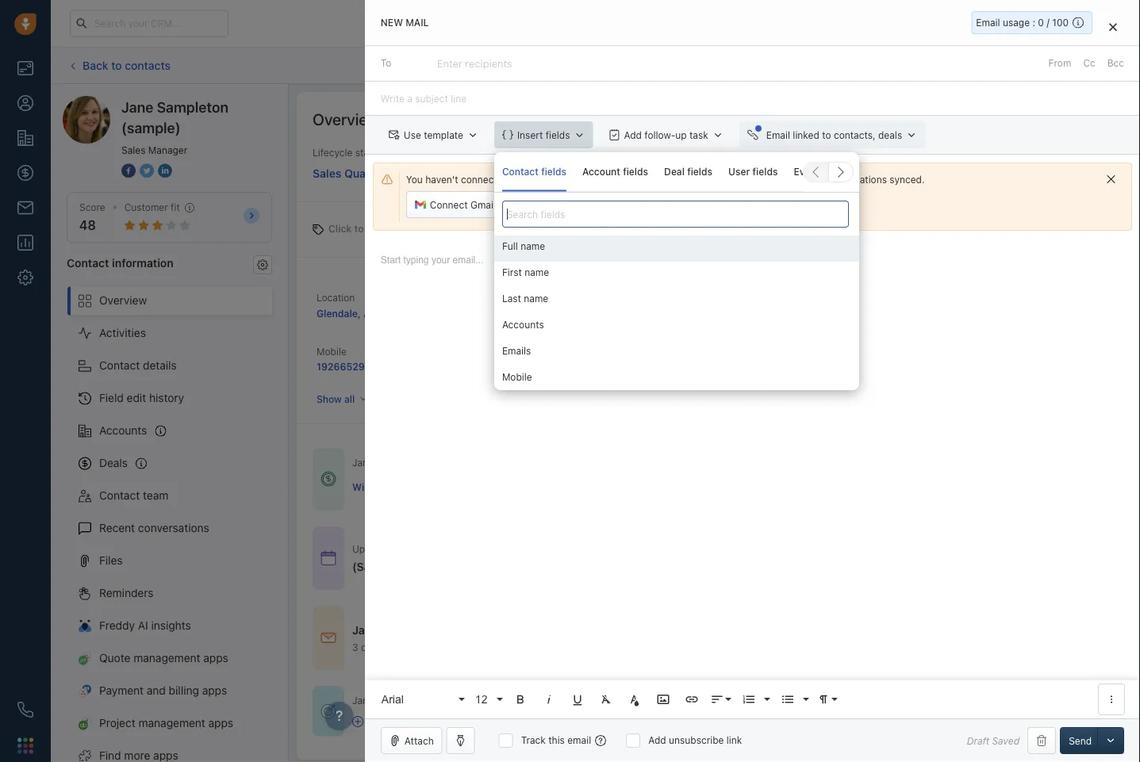 Task type: describe. For each thing, give the bounding box(es) containing it.
contacts,
[[834, 129, 876, 141]]

clear formatting image
[[599, 693, 613, 707]]

team
[[143, 489, 169, 502]]

score
[[79, 202, 105, 213]]

1 horizontal spatial qualified
[[832, 170, 873, 181]]

accounts inside 'group'
[[502, 320, 544, 331]]

deal
[[664, 166, 685, 177]]

48 button
[[79, 218, 96, 233]]

Write a subject line text field
[[365, 82, 1140, 115]]

sales manager
[[121, 144, 188, 156]]

deal fields link
[[664, 152, 713, 192]]

Enter recipients text field
[[437, 51, 516, 76]]

sales for sales manager
[[121, 144, 146, 156]]

final
[[458, 561, 481, 574]]

task
[[690, 129, 708, 141]]

jane for jane sampleton (sample)
[[121, 98, 153, 115]]

2 horizontal spatial connect
[[696, 174, 734, 185]]

part
[[404, 696, 422, 707]]

:
[[1033, 17, 1036, 28]]

insert link (⌘k) image
[[685, 693, 699, 707]]

full name
[[502, 241, 545, 252]]

last name
[[502, 293, 549, 304]]

link
[[727, 735, 742, 746]]

2 vertical spatial email
[[568, 735, 591, 746]]

draft
[[967, 736, 990, 747]]

fields for user fields
[[753, 166, 778, 177]]

mobile for mobile 19266529503
[[317, 346, 347, 357]]

insert fields
[[517, 129, 570, 141]]

management for quote
[[134, 652, 200, 665]]

arial
[[382, 694, 404, 706]]

click
[[329, 223, 352, 234]]

container_wx8msf4aqz5i3rn1 image inside 'add to a sequence' link
[[352, 717, 363, 728]]

sequence.
[[481, 696, 527, 707]]

to inside upcoming meeting on mon 13 nov, 2023 from 23:30 to wed 15 nov, 2023 at 00:00 (sample) meeting - final discussion about the deal
[[590, 543, 599, 555]]

apps for project management apps
[[208, 717, 233, 730]]

stage
[[355, 147, 380, 158]]

deals
[[99, 457, 128, 470]]

sequence
[[408, 716, 453, 728]]

email for email linked to contacts, deals
[[766, 129, 790, 141]]

negotiation / lost link
[[901, 166, 1009, 185]]

name for full name
[[521, 241, 545, 252]]

0 horizontal spatial qualified
[[344, 167, 392, 180]]

this
[[549, 735, 565, 746]]

add deal
[[1014, 60, 1053, 71]]

up
[[676, 129, 687, 141]]

now
[[745, 174, 764, 185]]

you haven't connected orlandogary85@gmail.com to the crm. connect it now to keep your conversations synced.
[[406, 174, 925, 185]]

1 vertical spatial a
[[400, 716, 406, 728]]

emails
[[502, 346, 531, 357]]

2 vertical spatial accounts
[[99, 424, 147, 437]]

project
[[99, 717, 136, 730]]

email usage : 0 / 100
[[976, 17, 1069, 28]]

dialog containing arial
[[365, 0, 1140, 763]]

container_wx8msf4aqz5i3rn1 image for jane is not part of any sales sequence.
[[321, 704, 336, 720]]

files
[[99, 554, 123, 567]]

contact for contact information
[[67, 256, 109, 269]]

status
[[471, 147, 500, 158]]

keep
[[778, 174, 800, 185]]

activities
[[99, 327, 146, 340]]

23:30
[[561, 543, 588, 555]]

13
[[476, 543, 486, 555]]

0 vertical spatial accounts
[[506, 291, 548, 302]]

freshworks switcher image
[[17, 738, 33, 754]]

email for email usage : 0 / 100
[[976, 17, 1000, 28]]

payment and billing apps
[[99, 684, 227, 698]]

sales qualified lead link
[[313, 160, 434, 182]]

recent
[[99, 522, 135, 535]]

from
[[538, 543, 558, 555]]

open
[[384, 458, 407, 469]]

contact team
[[99, 489, 169, 502]]

1 vertical spatial conversations
[[138, 522, 209, 535]]

to
[[381, 58, 392, 69]]

account fields
[[583, 166, 648, 177]]

usage
[[1003, 17, 1030, 28]]

overview
[[1068, 113, 1108, 125]]

more misc image
[[1105, 693, 1119, 707]]

gary
[[506, 361, 528, 372]]

1 horizontal spatial (sample)
[[405, 481, 447, 492]]

customize overview
[[1018, 113, 1108, 125]]

0 vertical spatial the
[[652, 174, 667, 185]]

insert
[[517, 129, 543, 141]]

lead
[[395, 167, 421, 180]]

0 vertical spatial conversations
[[825, 174, 887, 185]]

fields for insert fields
[[546, 129, 570, 141]]

upcoming meeting on mon 13 nov, 2023 from 23:30 to wed 15 nov, 2023 at 00:00 (sample) meeting - final discussion about the deal
[[352, 543, 724, 574]]

arizona,
[[363, 308, 402, 319]]

phone element
[[10, 694, 41, 726]]

contact fields link
[[502, 152, 567, 192]]

sales
[[455, 696, 478, 707]]

billing
[[169, 684, 199, 698]]

1 2023 from the left
[[511, 543, 535, 555]]

ai
[[138, 619, 148, 633]]

recent conversations
[[99, 522, 209, 535]]

from
[[1049, 58, 1072, 69]]

container_wx8msf4aqz5i3rn1 image for jane's open deals
[[321, 472, 336, 487]]

not
[[386, 696, 401, 707]]

and
[[147, 684, 166, 698]]

you
[[406, 174, 423, 185]]

cc
[[1084, 58, 1096, 69]]

information
[[112, 256, 174, 269]]

contacted link
[[579, 165, 686, 185]]

15
[[625, 543, 635, 555]]

add for add deal
[[1014, 60, 1031, 71]]

email for different
[[625, 199, 648, 210]]

fields for deal fields
[[687, 166, 713, 177]]

fields for contact fields
[[541, 166, 567, 177]]

paragraph format image
[[816, 693, 831, 707]]

haven't
[[425, 174, 458, 185]]

manager
[[148, 144, 188, 156]]

draft saved
[[967, 736, 1020, 747]]

jane sampleton (sample)
[[121, 98, 228, 136]]

upcoming
[[352, 543, 398, 555]]

bcc
[[1108, 58, 1124, 69]]

jane is not part of any sales sequence.
[[352, 696, 527, 707]]

jane for jane is not part of any sales sequence.
[[352, 696, 374, 707]]

a inside button
[[576, 199, 581, 210]]

add for add unsubscribe link
[[648, 735, 666, 746]]

add deal button
[[990, 52, 1061, 79]]



Task type: locate. For each thing, give the bounding box(es) containing it.
apps down payment and billing apps
[[208, 717, 233, 730]]

1 horizontal spatial conversations
[[825, 174, 887, 185]]

application
[[365, 239, 1140, 719]]

add to a sequence link
[[352, 715, 527, 729]]

1 horizontal spatial email
[[568, 735, 591, 746]]

new for new
[[520, 170, 540, 181]]

container_wx8msf4aqz5i3rn1 image left add to a sequence
[[352, 717, 363, 728]]

0 horizontal spatial /
[[979, 170, 982, 181]]

(sample) inside jane sampleton (sample)
[[121, 119, 181, 136]]

1 vertical spatial apps
[[202, 684, 227, 698]]

accounts down first name
[[506, 291, 548, 302]]

field edit history
[[99, 392, 184, 405]]

add inside add deal button
[[1014, 60, 1031, 71]]

0 vertical spatial email
[[976, 17, 1000, 28]]

0 vertical spatial management
[[134, 652, 200, 665]]

2 vertical spatial sales
[[506, 346, 530, 357]]

nov, right 13
[[489, 543, 509, 555]]

email for an
[[423, 624, 451, 637]]

0 vertical spatial mobile
[[317, 346, 347, 357]]

1 horizontal spatial connect
[[535, 199, 573, 210]]

0 vertical spatial overview
[[313, 110, 380, 128]]

name right full
[[521, 241, 545, 252]]

italic (⌘i) image
[[542, 693, 556, 707]]

contact details
[[99, 359, 177, 372]]

sales down lifecycle
[[313, 167, 342, 180]]

unsubscribe
[[669, 735, 724, 746]]

1 vertical spatial sales
[[313, 167, 342, 180]]

0 horizontal spatial deals
[[409, 458, 433, 469]]

nov, right 15
[[638, 543, 657, 555]]

email left linked
[[766, 129, 790, 141]]

location glendale, arizona, usa
[[317, 292, 425, 319]]

qualified down contacts,
[[832, 170, 873, 181]]

contact
[[502, 166, 539, 177], [67, 256, 109, 269], [99, 359, 140, 372], [99, 489, 140, 502]]

application containing arial
[[365, 239, 1140, 719]]

0 vertical spatial (sample)
[[121, 119, 181, 136]]

1 horizontal spatial 2023
[[660, 543, 684, 555]]

/ right the 0
[[1047, 17, 1050, 28]]

0 horizontal spatial 2023
[[511, 543, 535, 555]]

container_wx8msf4aqz5i3rn1 image left the 3 at the left of page
[[321, 631, 336, 646]]

container_wx8msf4aqz5i3rn1 image
[[321, 550, 336, 566], [321, 631, 336, 646]]

edit
[[127, 392, 146, 405]]

contacted
[[613, 170, 661, 181]]

0 vertical spatial jane
[[121, 98, 153, 115]]

container_wx8msf4aqz5i3rn1 image for (sample) meeting - final discussion about the deal
[[321, 550, 336, 566]]

new link
[[471, 165, 579, 185]]

contact down activities
[[99, 359, 140, 372]]

container_wx8msf4aqz5i3rn1 image
[[321, 472, 336, 487], [321, 704, 336, 720], [352, 717, 363, 728]]

email
[[625, 199, 648, 210], [423, 624, 451, 637], [568, 735, 591, 746]]

fit
[[171, 202, 180, 213]]

group
[[494, 236, 859, 474]]

use template
[[404, 129, 463, 141]]

align image
[[710, 693, 724, 707]]

contact for contact details
[[99, 359, 140, 372]]

contact up recent
[[99, 489, 140, 502]]

customize
[[1018, 113, 1065, 125]]

0 horizontal spatial connect
[[430, 199, 468, 210]]

deal down wed
[[598, 561, 620, 574]]

sales up gary
[[506, 346, 530, 357]]

add unsubscribe link
[[648, 735, 742, 746]]

2 horizontal spatial sales
[[506, 346, 530, 357]]

event fields link
[[794, 152, 848, 192]]

apps up payment and billing apps
[[203, 652, 228, 665]]

0 horizontal spatial sales
[[121, 144, 146, 156]]

add left the follow-
[[624, 129, 642, 141]]

sent
[[381, 624, 404, 637]]

email linked to contacts, deals button
[[739, 122, 925, 149]]

lifecycle stage
[[313, 147, 380, 158]]

sales up facebook circled icon
[[121, 144, 146, 156]]

1 horizontal spatial new
[[520, 170, 540, 181]]

1 vertical spatial the
[[578, 561, 595, 574]]

qualified down stage
[[344, 167, 392, 180]]

negotiation
[[923, 170, 977, 181]]

0 vertical spatial new
[[381, 17, 403, 28]]

100
[[1053, 17, 1069, 28]]

twitter circled image
[[140, 162, 154, 179]]

jane inside jane sampleton (sample)
[[121, 98, 153, 115]]

2 2023 from the left
[[660, 543, 684, 555]]

email left 'usage'
[[976, 17, 1000, 28]]

jane inside jane sent an email 3 days ago
[[352, 624, 378, 637]]

1 vertical spatial email
[[766, 129, 790, 141]]

2 container_wx8msf4aqz5i3rn1 image from the top
[[321, 631, 336, 646]]

first name
[[502, 267, 549, 278]]

1 horizontal spatial a
[[576, 199, 581, 210]]

mobile inside 'group'
[[502, 372, 532, 383]]

/ left lost
[[979, 170, 982, 181]]

contact down 48 button
[[67, 256, 109, 269]]

phone image
[[17, 702, 33, 718]]

1 nov, from the left
[[489, 543, 509, 555]]

text color image
[[628, 693, 642, 707]]

conversations down team at the left
[[138, 522, 209, 535]]

quote management apps
[[99, 652, 228, 665]]

at
[[686, 543, 695, 555]]

a left 'different'
[[576, 199, 581, 210]]

unordered list image
[[781, 693, 795, 707]]

contact fields
[[502, 166, 567, 177]]

1 vertical spatial jane
[[352, 624, 378, 637]]

overview
[[313, 110, 380, 128], [99, 294, 147, 307]]

mobile down emails
[[502, 372, 532, 383]]

0 horizontal spatial deal
[[598, 561, 620, 574]]

(sample)
[[121, 119, 181, 136], [405, 481, 447, 492]]

0 vertical spatial deal
[[1034, 60, 1053, 71]]

fields inside dropdown button
[[546, 129, 570, 141]]

management up payment and billing apps
[[134, 652, 200, 665]]

add follow-up task
[[624, 129, 708, 141]]

0 horizontal spatial (sample)
[[121, 119, 181, 136]]

1 horizontal spatial email
[[976, 17, 1000, 28]]

add for add to a sequence
[[367, 716, 386, 728]]

Search fields search field
[[502, 201, 849, 228]]

new inside dialog
[[381, 17, 403, 28]]

name for first name
[[525, 267, 549, 278]]

of
[[425, 696, 434, 707]]

connected
[[461, 174, 509, 185]]

user
[[729, 166, 750, 177]]

account fields link
[[583, 152, 648, 192]]

add for add follow-up task
[[624, 129, 642, 141]]

1 horizontal spatial /
[[1047, 17, 1050, 28]]

jane sent an email 3 days ago
[[352, 624, 451, 653]]

2 vertical spatial name
[[524, 293, 549, 304]]

Search your CRM... text field
[[70, 10, 229, 37]]

0 vertical spatial name
[[521, 241, 545, 252]]

jane down contacts
[[121, 98, 153, 115]]

it
[[737, 174, 742, 185]]

facebook circled image
[[121, 162, 136, 179]]

accounts
[[506, 291, 548, 302], [502, 320, 544, 331], [99, 424, 147, 437]]

linkedin circled image
[[158, 162, 172, 179]]

1 horizontal spatial mobile
[[502, 372, 532, 383]]

0 horizontal spatial email
[[423, 624, 451, 637]]

name for last name
[[524, 293, 549, 304]]

email right this
[[568, 735, 591, 746]]

discussion
[[484, 561, 541, 574]]

the left crm.
[[652, 174, 667, 185]]

0 horizontal spatial the
[[578, 561, 595, 574]]

new mail
[[381, 17, 429, 28]]

add left from
[[1014, 60, 1031, 71]]

freddy
[[99, 619, 135, 633]]

jane up days
[[352, 624, 378, 637]]

qualified
[[344, 167, 392, 180], [832, 170, 873, 181]]

new down the insert
[[520, 170, 540, 181]]

1 horizontal spatial sales
[[313, 167, 342, 180]]

1 horizontal spatial deal
[[1034, 60, 1053, 71]]

1 horizontal spatial deals
[[878, 129, 902, 141]]

details
[[143, 359, 177, 372]]

crm.
[[669, 174, 693, 185]]

about
[[544, 561, 575, 574]]

0 vertical spatial /
[[1047, 17, 1050, 28]]

reminders
[[99, 587, 154, 600]]

/ inside button
[[979, 170, 982, 181]]

48
[[79, 218, 96, 233]]

0 vertical spatial a
[[576, 199, 581, 210]]

2 nov, from the left
[[638, 543, 657, 555]]

close image
[[1109, 22, 1117, 31]]

1 horizontal spatial the
[[652, 174, 667, 185]]

email inside email linked to contacts, deals button
[[766, 129, 790, 141]]

ordered list image
[[742, 693, 756, 707]]

0
[[1038, 17, 1044, 28]]

container_wx8msf4aqz5i3rn1 image left upcoming on the bottom left of the page
[[321, 550, 336, 566]]

deal inside upcoming meeting on mon 13 nov, 2023 from 23:30 to wed 15 nov, 2023 at 00:00 (sample) meeting - final discussion about the deal
[[598, 561, 620, 574]]

jane for jane sent an email 3 days ago
[[352, 624, 378, 637]]

accounts down 'last name'
[[502, 320, 544, 331]]

1 container_wx8msf4aqz5i3rn1 image from the top
[[321, 550, 336, 566]]

all
[[344, 394, 355, 405]]

sampleton
[[157, 98, 228, 115]]

insert image (⌘p) image
[[656, 693, 670, 707]]

wed
[[602, 543, 622, 555]]

email down contacted
[[625, 199, 648, 210]]

1 vertical spatial container_wx8msf4aqz5i3rn1 image
[[321, 631, 336, 646]]

connect down haven't
[[430, 199, 468, 210]]

0 vertical spatial deals
[[878, 129, 902, 141]]

customer fit
[[124, 202, 180, 213]]

new for new mail
[[381, 17, 403, 28]]

email right the an
[[423, 624, 451, 637]]

meeting
[[401, 543, 437, 555]]

orlando
[[531, 361, 568, 372]]

sales for sales qualified lead
[[313, 167, 342, 180]]

overview up lifecycle stage
[[313, 110, 380, 128]]

a up attach 'button'
[[400, 716, 406, 728]]

container_wx8msf4aqz5i3rn1 image for 3 days ago
[[321, 631, 336, 646]]

1 vertical spatial email
[[423, 624, 451, 637]]

0 horizontal spatial conversations
[[138, 522, 209, 535]]

container_wx8msf4aqz5i3rn1 image left is
[[321, 704, 336, 720]]

email inside jane sent an email 3 days ago
[[423, 624, 451, 637]]

the down '23:30'
[[578, 561, 595, 574]]

conversations right your
[[825, 174, 887, 185]]

event
[[794, 166, 820, 177]]

jane's
[[352, 458, 382, 469]]

deals inside button
[[878, 129, 902, 141]]

underline (⌘u) image
[[570, 693, 585, 707]]

jane left is
[[352, 696, 374, 707]]

new left mail
[[381, 17, 403, 28]]

0 vertical spatial container_wx8msf4aqz5i3rn1 image
[[321, 550, 336, 566]]

dialog
[[365, 0, 1140, 763]]

mobile inside mobile 19266529503
[[317, 346, 347, 357]]

contact down the insert
[[502, 166, 539, 177]]

nov,
[[489, 543, 509, 555], [638, 543, 657, 555]]

apps for quote management apps
[[203, 652, 228, 665]]

2023 left at
[[660, 543, 684, 555]]

to inside button
[[822, 129, 831, 141]]

email image
[[983, 17, 994, 30]]

last
[[502, 293, 521, 304]]

the inside upcoming meeting on mon 13 nov, 2023 from 23:30 to wed 15 nov, 2023 at 00:00 (sample) meeting - final discussion about the deal
[[578, 561, 595, 574]]

0 horizontal spatial overview
[[99, 294, 147, 307]]

1 horizontal spatial nov,
[[638, 543, 657, 555]]

management for project
[[139, 717, 205, 730]]

deals right open
[[409, 458, 433, 469]]

0 horizontal spatial new
[[381, 17, 403, 28]]

1 vertical spatial mobile
[[502, 372, 532, 383]]

12 button
[[470, 684, 505, 716]]

connect a different email button
[[511, 191, 657, 218]]

add inside 'add to a sequence' link
[[367, 716, 386, 728]]

add down is
[[367, 716, 386, 728]]

2 vertical spatial apps
[[208, 717, 233, 730]]

1 vertical spatial deals
[[409, 458, 433, 469]]

container_wx8msf4aqz5i3rn1 image left widgetz.io
[[321, 472, 336, 487]]

management down payment and billing apps
[[139, 717, 205, 730]]

user fields link
[[729, 152, 778, 192]]

contact for contact team
[[99, 489, 140, 502]]

quote
[[99, 652, 131, 665]]

accounts up deals
[[99, 424, 147, 437]]

connect for connect a different email
[[535, 199, 573, 210]]

0 vertical spatial email
[[625, 199, 648, 210]]

contact for contact fields
[[502, 166, 539, 177]]

1 vertical spatial management
[[139, 717, 205, 730]]

fields for account fields
[[623, 166, 648, 177]]

score 48
[[79, 202, 105, 233]]

deals
[[878, 129, 902, 141], [409, 458, 433, 469]]

2 horizontal spatial email
[[625, 199, 648, 210]]

bold (⌘b) image
[[513, 693, 528, 707]]

back
[[83, 59, 108, 72]]

2023 up discussion
[[511, 543, 535, 555]]

group containing full name
[[494, 236, 859, 474]]

connect left the it
[[696, 174, 734, 185]]

0 horizontal spatial nov,
[[489, 543, 509, 555]]

0 horizontal spatial email
[[766, 129, 790, 141]]

add left unsubscribe
[[648, 735, 666, 746]]

name right last at the left of page
[[524, 293, 549, 304]]

name right first
[[525, 267, 549, 278]]

1 vertical spatial /
[[979, 170, 982, 181]]

deals right contacts,
[[878, 129, 902, 141]]

interested button
[[686, 166, 794, 185]]

0 horizontal spatial a
[[400, 716, 406, 728]]

(sample) up sales manager
[[121, 119, 181, 136]]

connect for connect gmail
[[430, 199, 468, 210]]

fields for event fields
[[822, 166, 848, 177]]

deal down the 0
[[1034, 60, 1053, 71]]

/
[[1047, 17, 1050, 28], [979, 170, 982, 181]]

(sample) down open
[[405, 481, 447, 492]]

mng settings image
[[257, 259, 268, 270]]

1 vertical spatial new
[[520, 170, 540, 181]]

connect a different email
[[535, 199, 648, 210]]

sales qualified lead
[[313, 167, 421, 180]]

meeting
[[404, 561, 447, 574]]

2023
[[511, 543, 535, 555], [660, 543, 684, 555]]

qualified link
[[794, 165, 901, 185]]

on
[[440, 543, 451, 555]]

deal inside button
[[1034, 60, 1053, 71]]

an
[[407, 624, 420, 637]]

0 horizontal spatial mobile
[[317, 346, 347, 357]]

track
[[521, 735, 546, 746]]

1 horizontal spatial overview
[[313, 110, 380, 128]]

1 vertical spatial (sample)
[[405, 481, 447, 492]]

show all
[[317, 394, 355, 405]]

mobile for mobile
[[502, 372, 532, 383]]

sales inside sales owner gary orlando
[[506, 346, 530, 357]]

customer
[[124, 202, 168, 213]]

0 vertical spatial sales
[[121, 144, 146, 156]]

mobile up the 19266529503 link
[[317, 346, 347, 357]]

interested link
[[686, 166, 794, 185]]

1 vertical spatial accounts
[[502, 320, 544, 331]]

email inside button
[[625, 199, 648, 210]]

apps right the billing
[[202, 684, 227, 698]]

negotiation / lost button
[[901, 166, 1009, 185]]

overview up activities
[[99, 294, 147, 307]]

1 vertical spatial name
[[525, 267, 549, 278]]

connect gmail
[[430, 199, 496, 210]]

event fields
[[794, 166, 848, 177]]

click to add tags
[[329, 223, 407, 234]]

0 vertical spatial apps
[[203, 652, 228, 665]]

usa
[[405, 308, 425, 319]]

connect down orlandogary85@gmail.com
[[535, 199, 573, 210]]

2 vertical spatial jane
[[352, 696, 374, 707]]

1 vertical spatial overview
[[99, 294, 147, 307]]

linked
[[793, 129, 820, 141]]

1 vertical spatial deal
[[598, 561, 620, 574]]



Task type: vqa. For each thing, say whether or not it's contained in the screenshot.
GOOGLE TASKS button in the top of the page
no



